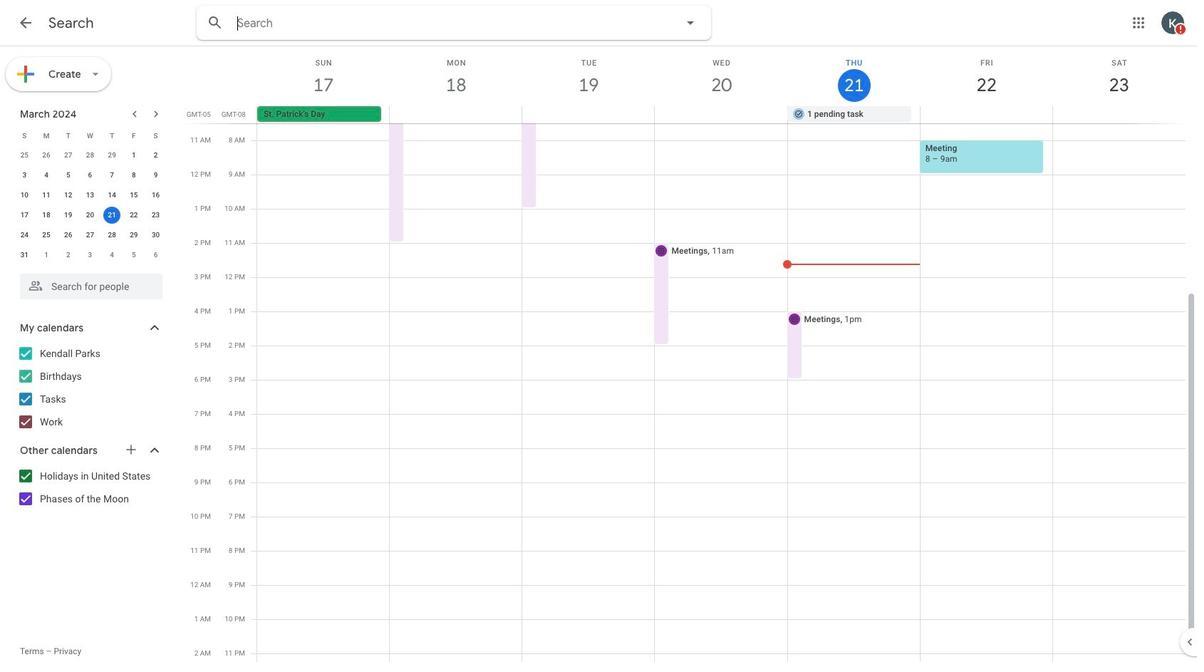 Task type: locate. For each thing, give the bounding box(es) containing it.
None search field
[[197, 6, 711, 40]]

row group
[[14, 145, 167, 265]]

21, today element
[[103, 207, 121, 224]]

february 29 element
[[103, 147, 121, 164]]

19 element
[[60, 207, 77, 224]]

february 25 element
[[16, 147, 33, 164]]

february 28 element
[[82, 147, 99, 164]]

heading
[[48, 14, 94, 32]]

april 2 element
[[60, 247, 77, 264]]

11 element
[[38, 187, 55, 204]]

7 element
[[103, 167, 121, 184]]

23 element
[[147, 207, 164, 224]]

other calendars list
[[3, 465, 177, 510]]

cell inside march 2024 "grid"
[[101, 205, 123, 225]]

row
[[251, 106, 1197, 123], [14, 125, 167, 145], [14, 145, 167, 165], [14, 165, 167, 185], [14, 185, 167, 205], [14, 205, 167, 225], [14, 225, 167, 245], [14, 245, 167, 265]]

go back image
[[17, 14, 34, 31]]

27 element
[[82, 227, 99, 244]]

15 element
[[125, 187, 142, 204]]

31 element
[[16, 247, 33, 264]]

cell
[[390, 106, 522, 123], [522, 106, 655, 123], [655, 106, 788, 123], [920, 106, 1053, 123], [1053, 106, 1185, 123], [101, 205, 123, 225]]

24 element
[[16, 227, 33, 244]]

20 element
[[82, 207, 99, 224]]

april 4 element
[[103, 247, 121, 264]]

22 element
[[125, 207, 142, 224]]

grid
[[182, 46, 1197, 662]]

1 element
[[125, 147, 142, 164]]

None search field
[[0, 268, 177, 299]]

search image
[[201, 9, 229, 37]]

2 element
[[147, 147, 164, 164]]

25 element
[[38, 227, 55, 244]]

13 element
[[82, 187, 99, 204]]

12 element
[[60, 187, 77, 204]]

10 element
[[16, 187, 33, 204]]



Task type: vqa. For each thing, say whether or not it's contained in the screenshot.
SETTINGS MENU "image"
no



Task type: describe. For each thing, give the bounding box(es) containing it.
february 27 element
[[60, 147, 77, 164]]

30 element
[[147, 227, 164, 244]]

26 element
[[60, 227, 77, 244]]

8 element
[[125, 167, 142, 184]]

add other calendars image
[[124, 443, 138, 457]]

18 element
[[38, 207, 55, 224]]

29 element
[[125, 227, 142, 244]]

3 element
[[16, 167, 33, 184]]

28 element
[[103, 227, 121, 244]]

february 26 element
[[38, 147, 55, 164]]

5 element
[[60, 167, 77, 184]]

april 6 element
[[147, 247, 164, 264]]

my calendars list
[[3, 342, 177, 433]]

16 element
[[147, 187, 164, 204]]

17 element
[[16, 207, 33, 224]]

april 1 element
[[38, 247, 55, 264]]

april 3 element
[[82, 247, 99, 264]]

4 element
[[38, 167, 55, 184]]

search options image
[[676, 9, 705, 37]]

april 5 element
[[125, 247, 142, 264]]

march 2024 grid
[[14, 125, 167, 265]]

6 element
[[82, 167, 99, 184]]

9 element
[[147, 167, 164, 184]]

Search text field
[[237, 16, 642, 31]]

Search for people text field
[[29, 274, 154, 299]]

14 element
[[103, 187, 121, 204]]



